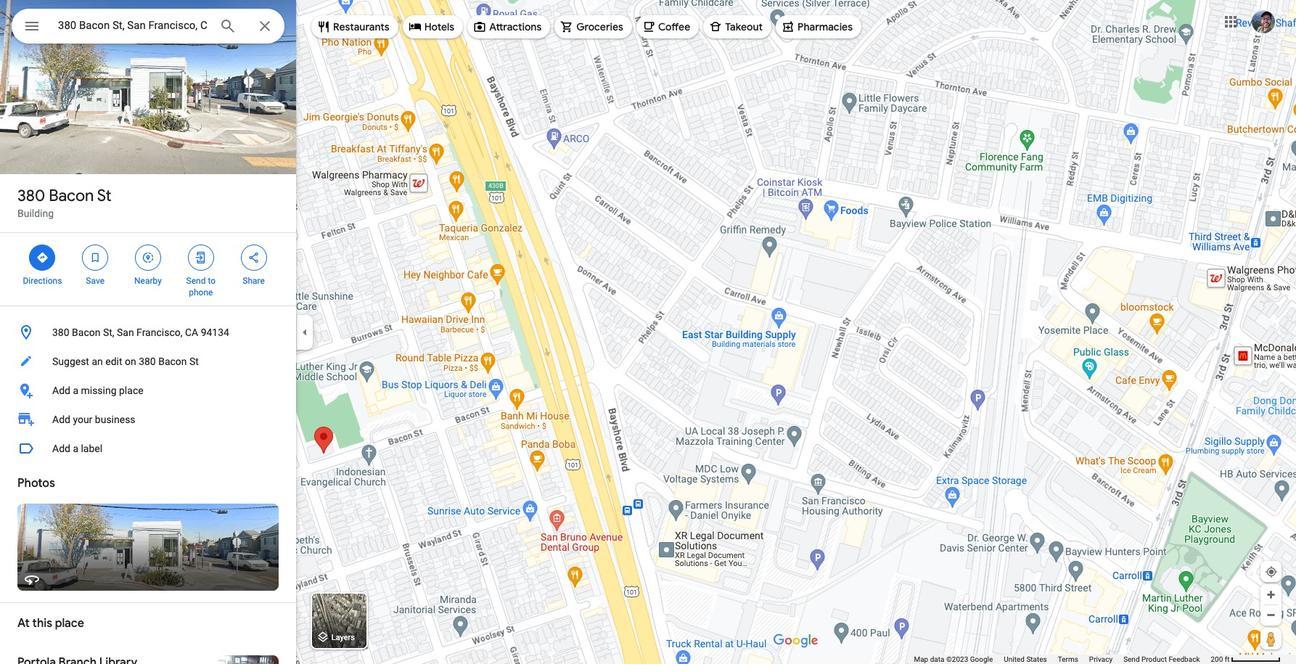 Task type: describe. For each thing, give the bounding box(es) containing it.
st,
[[103, 327, 114, 338]]

show your location image
[[1266, 566, 1279, 579]]

380 bacon st main content
[[0, 0, 296, 664]]

takeout button
[[704, 9, 772, 44]]

pharmacies button
[[776, 9, 862, 44]]

st inside 380 bacon st building
[[97, 186, 111, 206]]

collapse side panel image
[[297, 324, 313, 340]]

phone
[[189, 288, 213, 298]]

terms
[[1059, 656, 1079, 664]]

layers
[[332, 633, 355, 643]]

to
[[208, 276, 216, 286]]

bacon for st,
[[72, 327, 101, 338]]

zoom in image
[[1266, 590, 1277, 601]]

ca
[[185, 327, 198, 338]]

privacy
[[1090, 656, 1113, 664]]

show street view coverage image
[[1261, 628, 1282, 650]]

place inside button
[[119, 385, 144, 396]]

add your business link
[[0, 405, 296, 434]]

on
[[125, 356, 136, 367]]

share
[[243, 276, 265, 286]]

200
[[1212, 656, 1224, 664]]

add your business
[[52, 414, 135, 426]]

this
[[32, 616, 52, 631]]

hotels button
[[403, 9, 463, 44]]

suggest
[[52, 356, 89, 367]]

google maps element
[[0, 0, 1297, 664]]

terms button
[[1059, 655, 1079, 664]]

bacon for st
[[49, 186, 94, 206]]

200 ft
[[1212, 656, 1230, 664]]

 button
[[12, 9, 52, 46]]

edit
[[105, 356, 122, 367]]

at this place
[[17, 616, 84, 631]]

send to phone
[[186, 276, 216, 298]]

send for send to phone
[[186, 276, 206, 286]]

francisco,
[[137, 327, 183, 338]]

ft
[[1226, 656, 1230, 664]]

st inside button
[[190, 356, 199, 367]]

united states button
[[1004, 655, 1048, 664]]

product
[[1142, 656, 1168, 664]]

missing
[[81, 385, 117, 396]]

your
[[73, 414, 92, 426]]

add for add your business
[[52, 414, 70, 426]]


[[142, 250, 155, 266]]

directions
[[23, 276, 62, 286]]

feedback
[[1169, 656, 1201, 664]]


[[89, 250, 102, 266]]

send product feedback
[[1124, 656, 1201, 664]]

takeout
[[726, 20, 763, 33]]

label
[[81, 443, 102, 455]]

suggest an edit on 380 bacon st button
[[0, 347, 296, 376]]

1 vertical spatial place
[[55, 616, 84, 631]]

380 inside button
[[139, 356, 156, 367]]

a for label
[[73, 443, 78, 455]]

nearby
[[134, 276, 162, 286]]

restaurants button
[[312, 9, 398, 44]]

©2023
[[947, 656, 969, 664]]

united
[[1004, 656, 1025, 664]]


[[36, 250, 49, 266]]



Task type: locate. For each thing, give the bounding box(es) containing it.
send inside button
[[1124, 656, 1140, 664]]

san
[[117, 327, 134, 338]]

photos
[[17, 476, 55, 491]]

1 vertical spatial a
[[73, 443, 78, 455]]

1 horizontal spatial send
[[1124, 656, 1140, 664]]

send left product
[[1124, 656, 1140, 664]]

states
[[1027, 656, 1048, 664]]

groceries
[[577, 20, 624, 33]]

restaurants
[[333, 20, 390, 33]]

2 horizontal spatial 380
[[139, 356, 156, 367]]

1 horizontal spatial place
[[119, 385, 144, 396]]

380 right on
[[139, 356, 156, 367]]

0 vertical spatial a
[[73, 385, 78, 396]]

0 vertical spatial place
[[119, 385, 144, 396]]

0 vertical spatial 380
[[17, 186, 45, 206]]

380 bacon st building
[[17, 186, 111, 219]]

place down on
[[119, 385, 144, 396]]

1 vertical spatial add
[[52, 414, 70, 426]]

200 ft button
[[1212, 656, 1282, 664]]

380 bacon st, san francisco, ca 94134
[[52, 327, 229, 338]]

bacon left the st,
[[72, 327, 101, 338]]

add down suggest
[[52, 385, 70, 396]]

footer inside google maps element
[[914, 655, 1212, 664]]

attractions
[[490, 20, 542, 33]]

zoom out image
[[1266, 610, 1277, 621]]

1 vertical spatial 380
[[52, 327, 69, 338]]

380 inside 380 bacon st building
[[17, 186, 45, 206]]


[[247, 250, 260, 266]]

a inside button
[[73, 443, 78, 455]]

attractions button
[[468, 9, 551, 44]]

footer containing map data ©2023 google
[[914, 655, 1212, 664]]

save
[[86, 276, 105, 286]]

2 a from the top
[[73, 443, 78, 455]]

united states
[[1004, 656, 1048, 664]]

1 horizontal spatial st
[[190, 356, 199, 367]]

380 up building
[[17, 186, 45, 206]]

1 a from the top
[[73, 385, 78, 396]]

a inside button
[[73, 385, 78, 396]]


[[23, 16, 41, 36]]

94134
[[201, 327, 229, 338]]

1 horizontal spatial 380
[[52, 327, 69, 338]]

google account: cj baylor  
(christian.baylor@adept.ai) image
[[1253, 10, 1276, 33]]

coffee button
[[637, 9, 699, 44]]

at
[[17, 616, 30, 631]]

2 add from the top
[[52, 414, 70, 426]]


[[194, 250, 208, 266]]

a left label
[[73, 443, 78, 455]]

0 horizontal spatial st
[[97, 186, 111, 206]]

add left your
[[52, 414, 70, 426]]

privacy button
[[1090, 655, 1113, 664]]

1 vertical spatial st
[[190, 356, 199, 367]]

a left missing
[[73, 385, 78, 396]]

1 vertical spatial bacon
[[72, 327, 101, 338]]

add
[[52, 385, 70, 396], [52, 414, 70, 426], [52, 443, 70, 455]]

data
[[931, 656, 945, 664]]

st up the 
[[97, 186, 111, 206]]

add for add a missing place
[[52, 385, 70, 396]]

380 for st
[[17, 186, 45, 206]]

bacon down francisco,
[[158, 356, 187, 367]]

bacon inside 380 bacon st building
[[49, 186, 94, 206]]

bacon inside button
[[72, 327, 101, 338]]

add a missing place
[[52, 385, 144, 396]]

0 vertical spatial st
[[97, 186, 111, 206]]

0 vertical spatial send
[[186, 276, 206, 286]]

2 vertical spatial 380
[[139, 356, 156, 367]]

hotels
[[425, 20, 455, 33]]

380
[[17, 186, 45, 206], [52, 327, 69, 338], [139, 356, 156, 367]]

map
[[914, 656, 929, 664]]

coffee
[[659, 20, 691, 33]]

add inside button
[[52, 443, 70, 455]]

add a label button
[[0, 434, 296, 463]]

380 inside button
[[52, 327, 69, 338]]

add a missing place button
[[0, 376, 296, 405]]

a for missing
[[73, 385, 78, 396]]

building
[[17, 208, 54, 219]]

380 up suggest
[[52, 327, 69, 338]]

send
[[186, 276, 206, 286], [1124, 656, 1140, 664]]

place right this at the bottom
[[55, 616, 84, 631]]

0 horizontal spatial place
[[55, 616, 84, 631]]

0 vertical spatial bacon
[[49, 186, 94, 206]]

add for add a label
[[52, 443, 70, 455]]

3 add from the top
[[52, 443, 70, 455]]

add a label
[[52, 443, 102, 455]]

send inside send to phone
[[186, 276, 206, 286]]

st down ca in the left of the page
[[190, 356, 199, 367]]

add left label
[[52, 443, 70, 455]]

a
[[73, 385, 78, 396], [73, 443, 78, 455]]

business
[[95, 414, 135, 426]]

1 vertical spatial send
[[1124, 656, 1140, 664]]

0 horizontal spatial 380
[[17, 186, 45, 206]]

0 horizontal spatial send
[[186, 276, 206, 286]]

map data ©2023 google
[[914, 656, 994, 664]]

groceries button
[[555, 9, 632, 44]]

add inside button
[[52, 385, 70, 396]]

2 vertical spatial bacon
[[158, 356, 187, 367]]

1 add from the top
[[52, 385, 70, 396]]

380 for st,
[[52, 327, 69, 338]]

bacon
[[49, 186, 94, 206], [72, 327, 101, 338], [158, 356, 187, 367]]

send up the "phone"
[[186, 276, 206, 286]]

send for send product feedback
[[1124, 656, 1140, 664]]

place
[[119, 385, 144, 396], [55, 616, 84, 631]]

2 vertical spatial add
[[52, 443, 70, 455]]

None field
[[58, 17, 208, 34]]

google
[[971, 656, 994, 664]]

380 bacon st, san francisco, ca 94134 button
[[0, 318, 296, 347]]

0 vertical spatial add
[[52, 385, 70, 396]]

bacon inside button
[[158, 356, 187, 367]]

footer
[[914, 655, 1212, 664]]

st
[[97, 186, 111, 206], [190, 356, 199, 367]]

send product feedback button
[[1124, 655, 1201, 664]]

none field inside "380 bacon st, san francisco, ca 94134" field
[[58, 17, 208, 34]]

380 Bacon St, San Francisco, CA 94134 field
[[12, 9, 285, 44]]

 search field
[[12, 9, 285, 46]]

suggest an edit on 380 bacon st
[[52, 356, 199, 367]]

bacon up building
[[49, 186, 94, 206]]

pharmacies
[[798, 20, 853, 33]]

an
[[92, 356, 103, 367]]

actions for 380 bacon st region
[[0, 233, 296, 306]]



Task type: vqa. For each thing, say whether or not it's contained in the screenshot.
Schenectady related to Ave
no



